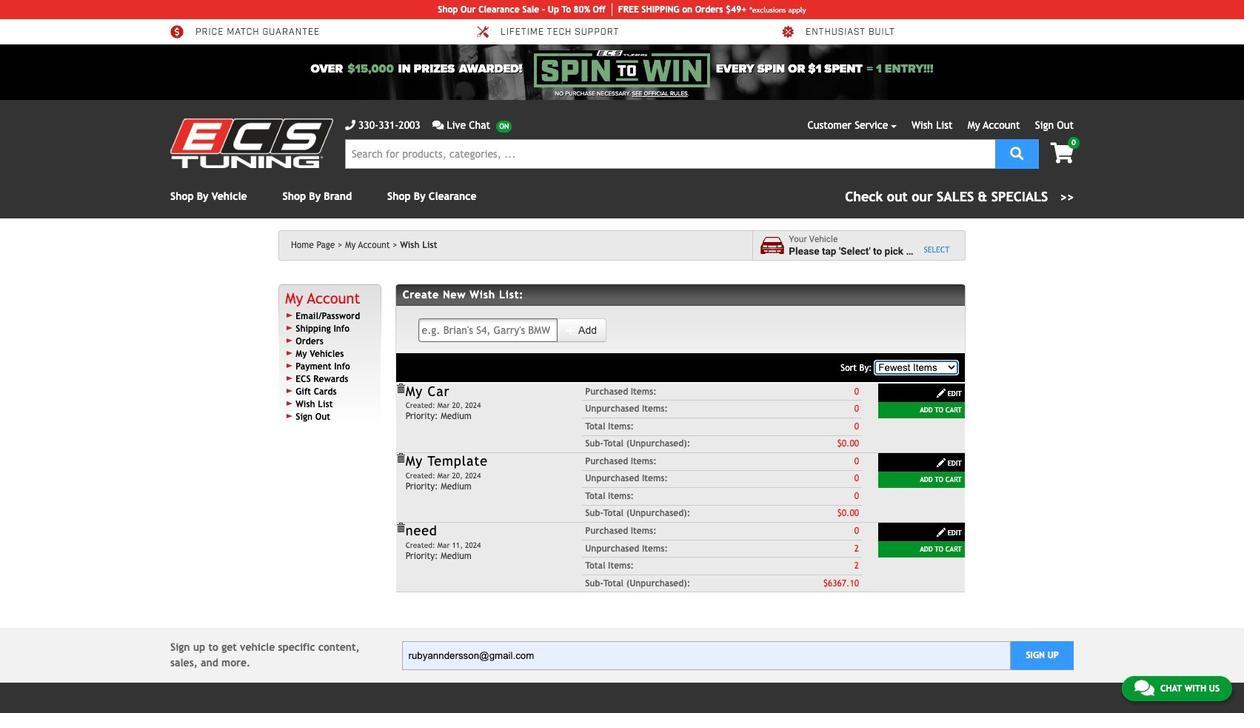 Task type: locate. For each thing, give the bounding box(es) containing it.
delete image for 3rd white icon from the top
[[395, 523, 406, 534]]

ecs tuning image
[[170, 119, 333, 168]]

0 vertical spatial delete image
[[395, 384, 406, 394]]

ecs tuning 'spin to win' contest logo image
[[534, 50, 711, 87]]

white image
[[936, 388, 947, 399], [936, 458, 947, 468], [936, 528, 947, 538]]

2 vertical spatial white image
[[936, 528, 947, 538]]

delete image down delete image
[[395, 523, 406, 534]]

delete image
[[395, 384, 406, 394], [395, 523, 406, 534]]

1 delete image from the top
[[395, 384, 406, 394]]

white image
[[566, 326, 576, 336]]

1 white image from the top
[[936, 388, 947, 399]]

2 delete image from the top
[[395, 523, 406, 534]]

1 vertical spatial delete image
[[395, 523, 406, 534]]

delete image up delete image
[[395, 384, 406, 394]]

0 vertical spatial white image
[[936, 388, 947, 399]]

1 vertical spatial white image
[[936, 458, 947, 468]]

Email email field
[[402, 641, 1012, 670]]



Task type: describe. For each thing, give the bounding box(es) containing it.
3 white image from the top
[[936, 528, 947, 538]]

delete image
[[395, 453, 406, 464]]

comments image
[[432, 120, 444, 130]]

2 white image from the top
[[936, 458, 947, 468]]

phone image
[[345, 120, 356, 130]]

Search text field
[[345, 139, 996, 169]]

search image
[[1011, 146, 1024, 160]]

shopping cart image
[[1051, 143, 1074, 164]]

e.g. Brian's S4, Garry's BMW E92...etc text field
[[418, 319, 558, 342]]

delete image for 3rd white icon from the bottom of the page
[[395, 384, 406, 394]]



Task type: vqa. For each thing, say whether or not it's contained in the screenshot.
Sign
no



